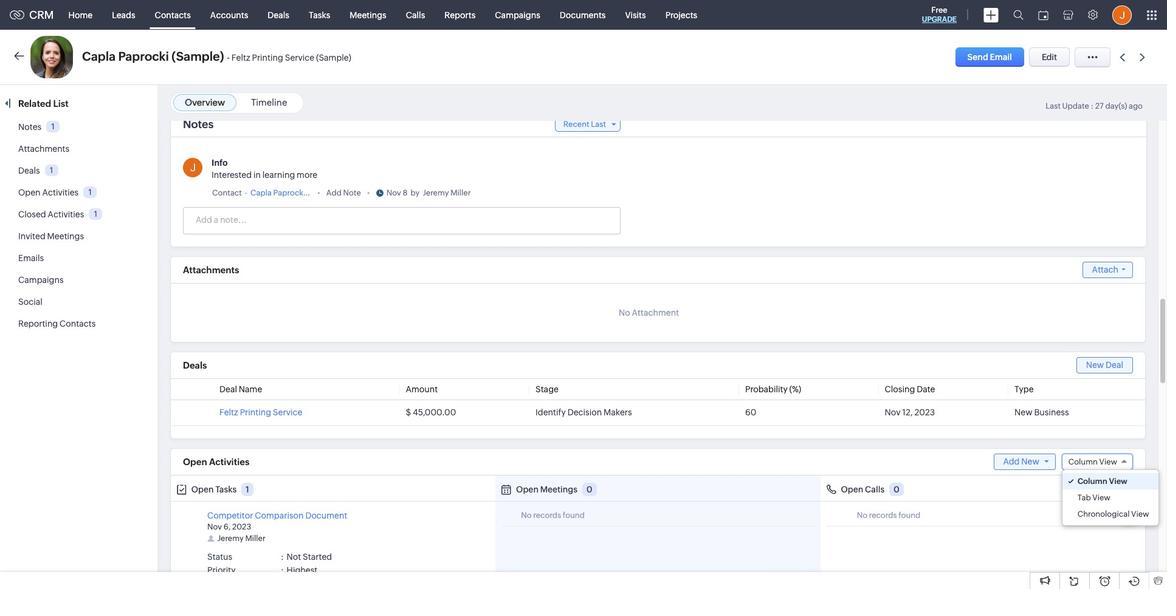 Task type: describe. For each thing, give the bounding box(es) containing it.
recent
[[563, 120, 589, 129]]

contact
[[212, 188, 242, 198]]

date
[[917, 385, 935, 395]]

type link
[[1015, 385, 1034, 395]]

leads link
[[102, 0, 145, 29]]

edit button
[[1029, 47, 1070, 67]]

1 horizontal spatial last
[[1046, 102, 1061, 111]]

projects link
[[656, 0, 707, 29]]

0 horizontal spatial deals link
[[18, 166, 40, 176]]

0 vertical spatial add
[[326, 188, 342, 198]]

open calls
[[841, 485, 885, 495]]

info
[[212, 158, 228, 168]]

view for chronological view option
[[1131, 510, 1149, 519]]

chronological
[[1078, 510, 1130, 519]]

1 horizontal spatial notes
[[183, 118, 214, 131]]

1 horizontal spatial capla
[[250, 188, 272, 198]]

feltz printing service (sample) link
[[232, 53, 351, 63]]

overview
[[185, 97, 225, 108]]

crm link
[[10, 9, 54, 21]]

competitor comparison document link
[[207, 511, 347, 521]]

feltz inside capla paprocki (sample) - feltz printing service (sample)
[[232, 53, 250, 63]]

1 vertical spatial contacts
[[60, 319, 96, 329]]

add note link
[[326, 187, 361, 199]]

12,
[[902, 408, 913, 418]]

records for meetings
[[533, 511, 561, 520]]

contact - capla paprocki (sample)
[[212, 188, 340, 198]]

open activities link
[[18, 188, 79, 198]]

0 vertical spatial miller
[[451, 188, 471, 198]]

0 horizontal spatial calls
[[406, 10, 425, 20]]

60
[[745, 408, 756, 418]]

0 horizontal spatial paprocki
[[118, 49, 169, 63]]

timeline
[[251, 97, 287, 108]]

2 vertical spatial deals
[[183, 361, 207, 371]]

stage
[[536, 385, 559, 395]]

records for calls
[[869, 511, 897, 520]]

1 horizontal spatial open activities
[[183, 457, 249, 467]]

2 vertical spatial activities
[[209, 457, 249, 467]]

search element
[[1006, 0, 1031, 30]]

deal name
[[219, 385, 262, 395]]

accounts link
[[201, 0, 258, 29]]

6,
[[224, 523, 231, 532]]

notes link
[[18, 122, 41, 132]]

1 vertical spatial service
[[273, 408, 302, 418]]

0 vertical spatial campaigns link
[[485, 0, 550, 29]]

amount
[[406, 385, 438, 395]]

1 horizontal spatial contacts
[[155, 10, 191, 20]]

note
[[343, 188, 361, 198]]

document
[[305, 511, 347, 521]]

competitor
[[207, 511, 253, 521]]

chronological view
[[1078, 510, 1149, 519]]

free
[[931, 5, 947, 15]]

1 horizontal spatial no
[[619, 308, 630, 318]]

closed
[[18, 210, 46, 219]]

• add note •
[[317, 188, 370, 198]]

reporting contacts
[[18, 319, 96, 329]]

projects
[[665, 10, 697, 20]]

free upgrade
[[922, 5, 957, 24]]

tab view option
[[1062, 490, 1158, 506]]

reporting
[[18, 319, 58, 329]]

0 for calls
[[894, 485, 900, 495]]

in
[[253, 170, 261, 180]]

timeline link
[[251, 97, 287, 108]]

closed activities
[[18, 210, 84, 219]]

interested
[[212, 170, 252, 180]]

nov for nov 8
[[386, 188, 401, 198]]

printing inside capla paprocki (sample) - feltz printing service (sample)
[[252, 53, 283, 63]]

makers
[[604, 408, 632, 418]]

type
[[1015, 385, 1034, 395]]

0 horizontal spatial last
[[591, 120, 606, 129]]

previous record image
[[1120, 53, 1125, 61]]

0 vertical spatial capla
[[82, 49, 116, 63]]

more
[[297, 170, 317, 180]]

last update : 27 day(s) ago
[[1046, 102, 1143, 111]]

view for tab view option
[[1093, 494, 1110, 503]]

identify
[[536, 408, 566, 418]]

amount link
[[406, 385, 438, 395]]

closing date
[[885, 385, 935, 395]]

1 horizontal spatial calls
[[865, 485, 885, 495]]

tab view
[[1078, 494, 1110, 503]]

tab
[[1078, 494, 1091, 503]]

attach link
[[1082, 262, 1133, 278]]

social
[[18, 297, 42, 307]]

create menu image
[[984, 8, 999, 22]]

competitor comparison document nov 6, 2023
[[207, 511, 347, 532]]

send email button
[[955, 47, 1024, 67]]

found for open meetings
[[563, 511, 585, 520]]

highest
[[287, 566, 317, 576]]

status
[[207, 553, 232, 562]]

profile image
[[1112, 5, 1132, 25]]

1 vertical spatial deal
[[219, 385, 237, 395]]

: highest
[[281, 566, 317, 576]]

closed activities link
[[18, 210, 84, 219]]

email
[[990, 52, 1012, 62]]

1 horizontal spatial deal
[[1106, 360, 1123, 370]]

1 up competitor
[[246, 485, 249, 495]]

27
[[1095, 102, 1104, 111]]

identify decision makers
[[536, 408, 632, 418]]

reports link
[[435, 0, 485, 29]]

update
[[1062, 102, 1089, 111]]

nov 12, 2023
[[885, 408, 935, 418]]

1 vertical spatial deals
[[18, 166, 40, 176]]

no records found for meetings
[[521, 511, 585, 520]]

column inside field
[[1068, 458, 1098, 467]]

2023 inside competitor comparison document nov 6, 2023
[[232, 523, 251, 532]]

view inside field
[[1099, 458, 1117, 467]]

1 for notes
[[51, 122, 55, 131]]

probability (%)
[[745, 385, 801, 395]]

open tasks
[[191, 485, 237, 495]]

by
[[411, 188, 420, 198]]

send
[[967, 52, 988, 62]]

1 • from the left
[[317, 188, 320, 198]]

new business
[[1015, 408, 1069, 418]]

1 vertical spatial printing
[[240, 408, 271, 418]]

new for new deal
[[1086, 360, 1104, 370]]

business
[[1034, 408, 1069, 418]]

tasks link
[[299, 0, 340, 29]]

0 vertical spatial tasks
[[309, 10, 330, 20]]

no for open meetings
[[521, 511, 532, 520]]

(sample) up overview "link"
[[172, 49, 224, 63]]

meetings for open meetings
[[540, 485, 578, 495]]

probability (%) link
[[745, 385, 801, 395]]

- inside capla paprocki (sample) - feltz printing service (sample)
[[227, 52, 230, 63]]

1 vertical spatial campaigns
[[18, 275, 64, 285]]

meetings for invited meetings
[[47, 232, 84, 241]]

nov 8
[[386, 188, 408, 198]]

day(s)
[[1105, 102, 1127, 111]]

open meetings
[[516, 485, 578, 495]]

0 vertical spatial meetings
[[350, 10, 386, 20]]



Task type: locate. For each thing, give the bounding box(es) containing it.
view inside option
[[1131, 510, 1149, 519]]

attachment
[[632, 308, 679, 318]]

search image
[[1013, 10, 1024, 20]]

1 vertical spatial jeremy
[[217, 534, 244, 543]]

feltz down deal name
[[219, 408, 238, 418]]

meetings
[[350, 10, 386, 20], [47, 232, 84, 241], [540, 485, 578, 495]]

contacts right leads link
[[155, 10, 191, 20]]

no down open calls
[[857, 511, 867, 520]]

0 horizontal spatial notes
[[18, 122, 41, 132]]

started
[[303, 553, 332, 562]]

1 horizontal spatial records
[[869, 511, 897, 520]]

paprocki
[[118, 49, 169, 63], [273, 188, 305, 198]]

0 vertical spatial -
[[227, 52, 230, 63]]

0 horizontal spatial add
[[326, 188, 342, 198]]

calls
[[406, 10, 425, 20], [865, 485, 885, 495]]

column view inside column view "option"
[[1078, 477, 1127, 486]]

1 horizontal spatial deals link
[[258, 0, 299, 29]]

0 vertical spatial activities
[[42, 188, 79, 198]]

home link
[[59, 0, 102, 29]]

campaigns
[[495, 10, 540, 20], [18, 275, 64, 285]]

paprocki down the "learning"
[[273, 188, 305, 198]]

visits
[[625, 10, 646, 20]]

campaigns link down emails link
[[18, 275, 64, 285]]

list box
[[1062, 470, 1158, 526]]

1 right the closed activities
[[94, 210, 97, 219]]

nov left 6, on the bottom left
[[207, 523, 222, 532]]

(sample) inside capla paprocki (sample) - feltz printing service (sample)
[[316, 53, 351, 63]]

1 vertical spatial activities
[[48, 210, 84, 219]]

2 vertical spatial meetings
[[540, 485, 578, 495]]

view for column view "option"
[[1109, 477, 1127, 486]]

emails link
[[18, 253, 44, 263]]

records down open calls
[[869, 511, 897, 520]]

records
[[533, 511, 561, 520], [869, 511, 897, 520]]

records down open meetings
[[533, 511, 561, 520]]

next record image
[[1140, 53, 1148, 61]]

tasks left meetings link
[[309, 10, 330, 20]]

0 vertical spatial deals link
[[258, 0, 299, 29]]

attach
[[1092, 265, 1118, 275]]

0 horizontal spatial meetings
[[47, 232, 84, 241]]

Add a note... field
[[184, 214, 619, 226]]

2 no records found from the left
[[857, 511, 920, 520]]

add left the note
[[326, 188, 342, 198]]

1 horizontal spatial found
[[899, 511, 920, 520]]

notes
[[183, 118, 214, 131], [18, 122, 41, 132]]

nov for nov 12, 2023
[[885, 408, 901, 418]]

closing date link
[[885, 385, 935, 395]]

1 horizontal spatial add
[[1003, 457, 1020, 467]]

open activities
[[18, 188, 79, 198], [183, 457, 249, 467]]

edit
[[1042, 52, 1057, 62]]

0 horizontal spatial attachments
[[18, 144, 69, 154]]

invited
[[18, 232, 45, 241]]

activities for open activities link
[[42, 188, 79, 198]]

1 for closed activities
[[94, 210, 97, 219]]

2 • from the left
[[367, 188, 370, 198]]

1 up open activities link
[[50, 166, 53, 175]]

0 vertical spatial paprocki
[[118, 49, 169, 63]]

0 vertical spatial open activities
[[18, 188, 79, 198]]

ago
[[1129, 102, 1143, 111]]

2 vertical spatial new
[[1021, 457, 1039, 467]]

: left not
[[281, 553, 284, 562]]

add
[[326, 188, 342, 198], [1003, 457, 1020, 467]]

0 horizontal spatial -
[[227, 52, 230, 63]]

deals link up feltz printing service (sample) link
[[258, 0, 299, 29]]

0 vertical spatial last
[[1046, 102, 1061, 111]]

1 records from the left
[[533, 511, 561, 520]]

0 vertical spatial column view
[[1068, 458, 1117, 467]]

- down accounts
[[227, 52, 230, 63]]

1 vertical spatial -
[[245, 188, 247, 198]]

nov left 12,
[[885, 408, 901, 418]]

1 vertical spatial nov
[[885, 408, 901, 418]]

- right contact
[[245, 188, 247, 198]]

column view inside column view field
[[1068, 458, 1117, 467]]

(sample)
[[172, 49, 224, 63], [316, 53, 351, 63], [307, 188, 340, 198]]

1 right open activities link
[[89, 188, 92, 197]]

attachments link
[[18, 144, 69, 154]]

2 horizontal spatial nov
[[885, 408, 901, 418]]

0 horizontal spatial deals
[[18, 166, 40, 176]]

contacts
[[155, 10, 191, 20], [60, 319, 96, 329]]

documents
[[560, 10, 606, 20]]

: for : highest
[[281, 566, 284, 576]]

0 right open calls
[[894, 485, 900, 495]]

campaigns right reports link
[[495, 10, 540, 20]]

0 vertical spatial new
[[1086, 360, 1104, 370]]

miller down competitor comparison document nov 6, 2023
[[245, 534, 266, 543]]

2 horizontal spatial no
[[857, 511, 867, 520]]

: for : not started
[[281, 553, 284, 562]]

name
[[239, 385, 262, 395]]

new deal link
[[1076, 357, 1133, 374]]

deal
[[1106, 360, 1123, 370], [219, 385, 237, 395]]

1 vertical spatial capla
[[250, 188, 272, 198]]

1 horizontal spatial -
[[245, 188, 247, 198]]

2023 up the jeremy miller
[[232, 523, 251, 532]]

jeremy down 6, on the bottom left
[[217, 534, 244, 543]]

last
[[1046, 102, 1061, 111], [591, 120, 606, 129]]

1 vertical spatial feltz
[[219, 408, 238, 418]]

(sample) down more
[[307, 188, 340, 198]]

2 found from the left
[[899, 511, 920, 520]]

documents link
[[550, 0, 615, 29]]

paprocki down leads link
[[118, 49, 169, 63]]

contacts right reporting
[[60, 319, 96, 329]]

view up tab view option
[[1109, 477, 1127, 486]]

printing down name
[[240, 408, 271, 418]]

capla down "in"
[[250, 188, 272, 198]]

1 horizontal spatial paprocki
[[273, 188, 305, 198]]

probability
[[745, 385, 788, 395]]

column view option
[[1062, 474, 1158, 490]]

miller right by
[[451, 188, 471, 198]]

1 horizontal spatial jeremy
[[423, 188, 449, 198]]

notes down related
[[18, 122, 41, 132]]

1 vertical spatial campaigns link
[[18, 275, 64, 285]]

• right the note
[[367, 188, 370, 198]]

no records found for calls
[[857, 511, 920, 520]]

profile element
[[1105, 0, 1139, 29]]

1 for open activities
[[89, 188, 92, 197]]

jeremy
[[423, 188, 449, 198], [217, 534, 244, 543]]

column view up tab view option
[[1078, 477, 1127, 486]]

• down more
[[317, 188, 320, 198]]

no left attachment
[[619, 308, 630, 318]]

deals inside deals link
[[268, 10, 289, 20]]

no records found down open calls
[[857, 511, 920, 520]]

no for open calls
[[857, 511, 867, 520]]

0 vertical spatial campaigns
[[495, 10, 540, 20]]

no attachment
[[619, 308, 679, 318]]

priority
[[207, 566, 236, 576]]

1 horizontal spatial meetings
[[350, 10, 386, 20]]

1 horizontal spatial attachments
[[183, 265, 239, 275]]

0 vertical spatial :
[[1091, 102, 1094, 111]]

printing
[[252, 53, 283, 63], [240, 408, 271, 418]]

by jeremy miller
[[411, 188, 471, 198]]

1 horizontal spatial miller
[[451, 188, 471, 198]]

1 horizontal spatial 2023
[[915, 408, 935, 418]]

:
[[1091, 102, 1094, 111], [281, 553, 284, 562], [281, 566, 284, 576]]

tasks up competitor
[[215, 485, 237, 495]]

activities up closed activities link
[[42, 188, 79, 198]]

new for new business
[[1015, 408, 1033, 418]]

no down open meetings
[[521, 511, 532, 520]]

1 vertical spatial new
[[1015, 408, 1033, 418]]

social link
[[18, 297, 42, 307]]

recent last
[[563, 120, 606, 129]]

1 vertical spatial column view
[[1078, 477, 1127, 486]]

view down tab view option
[[1131, 510, 1149, 519]]

deals
[[268, 10, 289, 20], [18, 166, 40, 176], [183, 361, 207, 371]]

no records found down open meetings
[[521, 511, 585, 520]]

1 vertical spatial calls
[[865, 485, 885, 495]]

feltz printing service link
[[219, 408, 302, 418]]

column up column view "option"
[[1068, 458, 1098, 467]]

view up chronological
[[1093, 494, 1110, 503]]

1 vertical spatial last
[[591, 120, 606, 129]]

no records found
[[521, 511, 585, 520], [857, 511, 920, 520]]

column up the tab view at the bottom right
[[1078, 477, 1107, 486]]

view inside "option"
[[1109, 477, 1127, 486]]

view
[[1099, 458, 1117, 467], [1109, 477, 1127, 486], [1093, 494, 1110, 503], [1131, 510, 1149, 519]]

0 for meetings
[[586, 485, 592, 495]]

view inside option
[[1093, 494, 1110, 503]]

capla down home link
[[82, 49, 116, 63]]

1 0 from the left
[[586, 485, 592, 495]]

add new
[[1003, 457, 1039, 467]]

emails
[[18, 253, 44, 263]]

1 right notes link
[[51, 122, 55, 131]]

0 vertical spatial jeremy
[[423, 188, 449, 198]]

1 horizontal spatial nov
[[386, 188, 401, 198]]

1 vertical spatial add
[[1003, 457, 1020, 467]]

column inside "option"
[[1078, 477, 1107, 486]]

$
[[406, 408, 411, 418]]

0 vertical spatial printing
[[252, 53, 283, 63]]

info interested in learning more
[[212, 158, 317, 180]]

feltz
[[232, 53, 250, 63], [219, 408, 238, 418]]

2 records from the left
[[869, 511, 897, 520]]

•
[[317, 188, 320, 198], [367, 188, 370, 198]]

1 vertical spatial paprocki
[[273, 188, 305, 198]]

calendar image
[[1038, 10, 1049, 20]]

open activities up open tasks
[[183, 457, 249, 467]]

closing
[[885, 385, 915, 395]]

create menu element
[[976, 0, 1006, 29]]

: left 27
[[1091, 102, 1094, 111]]

Column View field
[[1062, 454, 1133, 470]]

activities for closed activities link
[[48, 210, 84, 219]]

last right recent
[[591, 120, 606, 129]]

1 horizontal spatial •
[[367, 188, 370, 198]]

$ 45,000.00
[[406, 408, 456, 418]]

activities up invited meetings at the left
[[48, 210, 84, 219]]

1 horizontal spatial 0
[[894, 485, 900, 495]]

0 horizontal spatial no
[[521, 511, 532, 520]]

new deal
[[1086, 360, 1123, 370]]

deal name link
[[219, 385, 262, 395]]

list box containing column view
[[1062, 470, 1158, 526]]

0 vertical spatial deals
[[268, 10, 289, 20]]

found for open calls
[[899, 511, 920, 520]]

jeremy miller
[[217, 534, 266, 543]]

1 found from the left
[[563, 511, 585, 520]]

1 horizontal spatial campaigns link
[[485, 0, 550, 29]]

2023 right 12,
[[915, 408, 935, 418]]

0 horizontal spatial jeremy
[[217, 534, 244, 543]]

chronological view option
[[1062, 506, 1158, 523]]

found
[[563, 511, 585, 520], [899, 511, 920, 520]]

2 0 from the left
[[894, 485, 900, 495]]

list
[[53, 98, 69, 109]]

1 horizontal spatial no records found
[[857, 511, 920, 520]]

: left highest
[[281, 566, 284, 576]]

accounts
[[210, 10, 248, 20]]

printing up timeline
[[252, 53, 283, 63]]

capla paprocki (sample) link
[[250, 187, 340, 199]]

contacts link
[[145, 0, 201, 29]]

activities up open tasks
[[209, 457, 249, 467]]

45,000.00
[[413, 408, 456, 418]]

service inside capla paprocki (sample) - feltz printing service (sample)
[[285, 53, 314, 63]]

campaigns down emails link
[[18, 275, 64, 285]]

0 horizontal spatial miller
[[245, 534, 266, 543]]

campaigns link right reports
[[485, 0, 550, 29]]

nov left 8
[[386, 188, 401, 198]]

nov inside competitor comparison document nov 6, 2023
[[207, 523, 222, 532]]

calls link
[[396, 0, 435, 29]]

1 vertical spatial attachments
[[183, 265, 239, 275]]

0 vertical spatial nov
[[386, 188, 401, 198]]

learning
[[262, 170, 295, 180]]

0 right open meetings
[[586, 485, 592, 495]]

reports
[[445, 10, 476, 20]]

send email
[[967, 52, 1012, 62]]

0 horizontal spatial records
[[533, 511, 561, 520]]

0 vertical spatial 2023
[[915, 408, 935, 418]]

1 vertical spatial open activities
[[183, 457, 249, 467]]

1 horizontal spatial campaigns
[[495, 10, 540, 20]]

visits link
[[615, 0, 656, 29]]

decision
[[568, 408, 602, 418]]

1 vertical spatial column
[[1078, 477, 1107, 486]]

(sample) down tasks link
[[316, 53, 351, 63]]

1 no records found from the left
[[521, 511, 585, 520]]

0 horizontal spatial •
[[317, 188, 320, 198]]

0 horizontal spatial 0
[[586, 485, 592, 495]]

0 vertical spatial service
[[285, 53, 314, 63]]

feltz down accounts
[[232, 53, 250, 63]]

1 horizontal spatial tasks
[[309, 10, 330, 20]]

jeremy right by
[[423, 188, 449, 198]]

view up column view "option"
[[1099, 458, 1117, 467]]

open
[[18, 188, 40, 198], [183, 457, 207, 467], [191, 485, 214, 495], [516, 485, 539, 495], [841, 485, 863, 495]]

0 horizontal spatial found
[[563, 511, 585, 520]]

last left "update"
[[1046, 102, 1061, 111]]

0 vertical spatial feltz
[[232, 53, 250, 63]]

deals link down attachments link
[[18, 166, 40, 176]]

0 horizontal spatial contacts
[[60, 319, 96, 329]]

feltz printing service
[[219, 408, 302, 418]]

invited meetings
[[18, 232, 84, 241]]

0 vertical spatial calls
[[406, 10, 425, 20]]

1 vertical spatial 2023
[[232, 523, 251, 532]]

open activities up closed activities link
[[18, 188, 79, 198]]

tasks
[[309, 10, 330, 20], [215, 485, 237, 495]]

0 vertical spatial attachments
[[18, 144, 69, 154]]

0 horizontal spatial open activities
[[18, 188, 79, 198]]

notes down overview "link"
[[183, 118, 214, 131]]

miller
[[451, 188, 471, 198], [245, 534, 266, 543]]

service
[[285, 53, 314, 63], [273, 408, 302, 418]]

reporting contacts link
[[18, 319, 96, 329]]

add down new business
[[1003, 457, 1020, 467]]

attachments
[[18, 144, 69, 154], [183, 265, 239, 275]]

1 vertical spatial deals link
[[18, 166, 40, 176]]

0 vertical spatial column
[[1068, 458, 1098, 467]]

crm
[[29, 9, 54, 21]]

0 horizontal spatial 2023
[[232, 523, 251, 532]]

0 horizontal spatial tasks
[[215, 485, 237, 495]]

0 horizontal spatial deal
[[219, 385, 237, 395]]

1 vertical spatial tasks
[[215, 485, 237, 495]]

stage link
[[536, 385, 559, 395]]

1 for deals
[[50, 166, 53, 175]]

1 horizontal spatial deals
[[183, 361, 207, 371]]

invited meetings link
[[18, 232, 84, 241]]

column view up column view "option"
[[1068, 458, 1117, 467]]



Task type: vqa. For each thing, say whether or not it's contained in the screenshot.
Get Apporval from Manager Nov 26's the 'Apporval'
no



